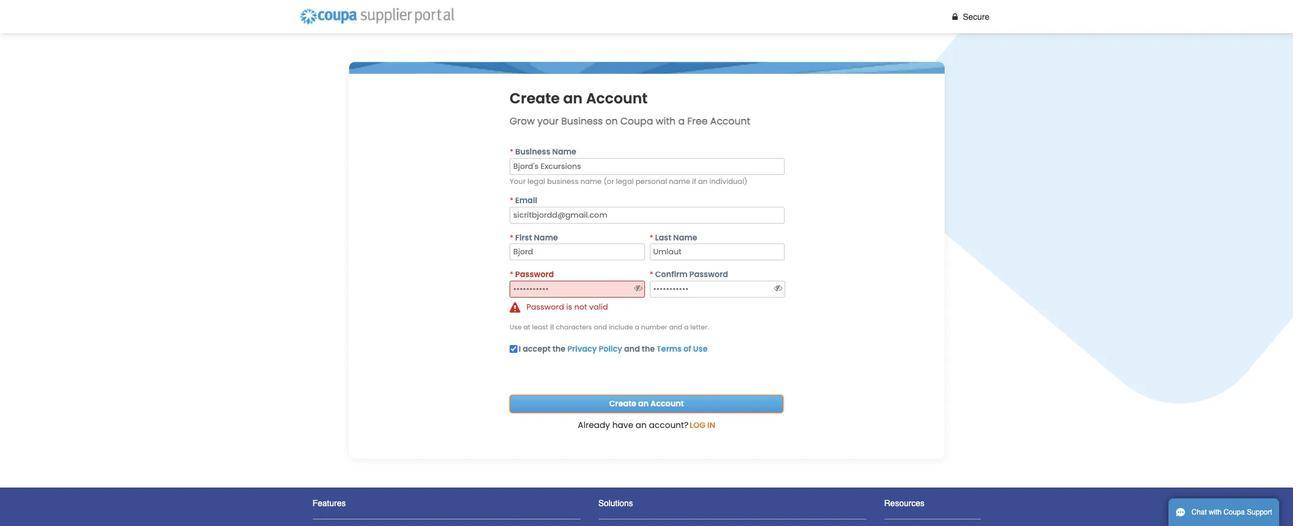 Task type: describe. For each thing, give the bounding box(es) containing it.
1 the from the left
[[553, 344, 566, 355]]

features
[[313, 499, 346, 509]]

individual)
[[710, 177, 748, 187]]

an inside button
[[638, 399, 649, 410]]

2 the from the left
[[642, 344, 655, 355]]

privacy policy link
[[568, 344, 623, 355]]

last
[[655, 232, 672, 244]]

grow
[[510, 114, 535, 128]]

confirm
[[655, 269, 688, 281]]

if
[[692, 177, 696, 187]]

coupa inside button
[[1224, 509, 1245, 517]]

account?
[[649, 420, 689, 432]]

* for * email
[[510, 195, 514, 207]]

of
[[684, 344, 691, 355]]

and for the
[[624, 344, 640, 355]]

terms of use link
[[657, 344, 708, 355]]

your
[[538, 114, 559, 128]]

* for * password
[[510, 269, 514, 281]]

with inside create an account grow your business on coupa with a free account
[[656, 114, 676, 128]]

number
[[641, 323, 668, 332]]

with inside button
[[1209, 509, 1222, 517]]

account for create an account
[[651, 399, 684, 410]]

2 name from the left
[[669, 177, 690, 187]]

coupa supplier portal image
[[294, 3, 460, 30]]

1 horizontal spatial use
[[693, 344, 708, 355]]

name for * first name
[[534, 232, 558, 244]]

valid
[[589, 302, 608, 313]]

create for create an account grow your business on coupa with a free account
[[510, 89, 560, 108]]

i accept the privacy policy and the terms of use
[[519, 344, 708, 355]]

name for * last name
[[673, 232, 698, 244]]

and for include
[[594, 323, 607, 332]]

characters
[[556, 323, 592, 332]]

a left letter.
[[684, 323, 689, 332]]

an inside create an account grow your business on coupa with a free account
[[563, 89, 583, 108]]

business
[[547, 177, 579, 187]]

privacy
[[568, 344, 597, 355]]

log in button
[[690, 420, 716, 432]]

name for * business name
[[552, 146, 577, 158]]

password right confirm
[[690, 269, 728, 281]]

resources link
[[885, 499, 925, 509]]

terms
[[657, 344, 682, 355]]

first
[[515, 232, 532, 244]]

business inside create an account grow your business on coupa with a free account
[[561, 114, 603, 128]]

* for * business name
[[510, 146, 514, 158]]

free
[[688, 114, 708, 128]]

log in link
[[689, 420, 716, 435]]

0 horizontal spatial fw image
[[633, 284, 644, 293]]

email
[[515, 195, 537, 207]]

chat
[[1192, 509, 1207, 517]]



Task type: locate. For each thing, give the bounding box(es) containing it.
0 vertical spatial business
[[561, 114, 603, 128]]

log
[[690, 420, 706, 432]]

the left terms
[[642, 344, 655, 355]]

with
[[656, 114, 676, 128], [1209, 509, 1222, 517]]

and right number
[[669, 323, 683, 332]]

already have an account? log in
[[578, 420, 716, 432]]

None text field
[[510, 207, 785, 224], [510, 244, 645, 261], [650, 244, 785, 261], [510, 207, 785, 224], [510, 244, 645, 261], [650, 244, 785, 261]]

None checkbox
[[510, 346, 518, 353]]

password is not valid
[[527, 302, 608, 313]]

solutions
[[599, 499, 633, 509]]

* for * confirm password
[[650, 269, 654, 281]]

0 horizontal spatial legal
[[528, 177, 545, 187]]

is
[[566, 302, 572, 313]]

1 name from the left
[[581, 177, 602, 187]]

0 horizontal spatial create
[[510, 89, 560, 108]]

chat with coupa support button
[[1169, 499, 1280, 527]]

use right of
[[693, 344, 708, 355]]

secure
[[963, 12, 990, 21]]

policy
[[599, 344, 623, 355]]

0 vertical spatial account
[[586, 89, 648, 108]]

a left free
[[678, 114, 685, 128]]

coupa
[[621, 114, 653, 128], [1224, 509, 1245, 517]]

0 horizontal spatial name
[[581, 177, 602, 187]]

1 horizontal spatial account
[[651, 399, 684, 410]]

with right chat
[[1209, 509, 1222, 517]]

2 horizontal spatial account
[[711, 114, 751, 128]]

your legal business name (or legal personal name if an individual)
[[510, 177, 748, 187]]

password
[[515, 269, 554, 281], [690, 269, 728, 281], [527, 302, 564, 313]]

legal right your
[[528, 177, 545, 187]]

account right free
[[711, 114, 751, 128]]

and right policy
[[624, 344, 640, 355]]

account
[[586, 89, 648, 108], [711, 114, 751, 128], [651, 399, 684, 410]]

name left if
[[669, 177, 690, 187]]

name right the last
[[673, 232, 698, 244]]

and
[[594, 323, 607, 332], [669, 323, 683, 332], [624, 344, 640, 355]]

1 vertical spatial business
[[515, 146, 551, 158]]

create an account
[[609, 399, 684, 410]]

fw image left secure
[[950, 12, 961, 21]]

name up business
[[552, 146, 577, 158]]

and down valid
[[594, 323, 607, 332]]

business
[[561, 114, 603, 128], [515, 146, 551, 158]]

* down * first name at the top left of the page
[[510, 269, 514, 281]]

1 legal from the left
[[528, 177, 545, 187]]

2 horizontal spatial and
[[669, 323, 683, 332]]

None text field
[[510, 158, 785, 175]]

coupa left support
[[1224, 509, 1245, 517]]

an
[[563, 89, 583, 108], [698, 177, 708, 187], [638, 399, 649, 410], [636, 420, 647, 432]]

create for create an account
[[609, 399, 637, 410]]

0 horizontal spatial with
[[656, 114, 676, 128]]

create an account button
[[510, 395, 784, 413]]

name
[[552, 146, 577, 158], [534, 232, 558, 244], [673, 232, 698, 244]]

0 vertical spatial create
[[510, 89, 560, 108]]

already
[[578, 420, 610, 432]]

* last name
[[650, 232, 698, 244]]

at
[[524, 323, 531, 332]]

fw image
[[950, 12, 961, 21], [633, 284, 644, 293]]

(or
[[604, 177, 614, 187]]

fw image up number
[[633, 284, 644, 293]]

0 horizontal spatial coupa
[[621, 114, 653, 128]]

1 horizontal spatial business
[[561, 114, 603, 128]]

your
[[510, 177, 526, 187]]

0 horizontal spatial and
[[594, 323, 607, 332]]

* email
[[510, 195, 537, 207]]

account up account?
[[651, 399, 684, 410]]

* business name
[[510, 146, 577, 158]]

1 vertical spatial with
[[1209, 509, 1222, 517]]

in
[[708, 420, 716, 432]]

the
[[553, 344, 566, 355], [642, 344, 655, 355]]

8
[[550, 323, 554, 332]]

with left free
[[656, 114, 676, 128]]

1 vertical spatial create
[[609, 399, 637, 410]]

account for create an account grow your business on coupa with a free account
[[586, 89, 648, 108]]

use at least 8 characters and include a number and a letter.
[[510, 323, 709, 332]]

use
[[510, 323, 522, 332], [693, 344, 708, 355]]

include
[[609, 323, 633, 332]]

on
[[606, 114, 618, 128]]

* left confirm
[[650, 269, 654, 281]]

1 horizontal spatial with
[[1209, 509, 1222, 517]]

create up have
[[609, 399, 637, 410]]

use left at
[[510, 323, 522, 332]]

1 vertical spatial coupa
[[1224, 509, 1245, 517]]

0 vertical spatial fw image
[[950, 12, 961, 21]]

a right include on the left of the page
[[635, 323, 640, 332]]

account up the on
[[586, 89, 648, 108]]

legal
[[528, 177, 545, 187], [616, 177, 634, 187]]

1 horizontal spatial coupa
[[1224, 509, 1245, 517]]

create up grow
[[510, 89, 560, 108]]

1 horizontal spatial name
[[669, 177, 690, 187]]

support
[[1247, 509, 1273, 517]]

0 vertical spatial coupa
[[621, 114, 653, 128]]

0 vertical spatial use
[[510, 323, 522, 332]]

business left the on
[[561, 114, 603, 128]]

chat with coupa support
[[1192, 509, 1273, 517]]

0 horizontal spatial business
[[515, 146, 551, 158]]

name right first
[[534, 232, 558, 244]]

create
[[510, 89, 560, 108], [609, 399, 637, 410]]

1 vertical spatial account
[[711, 114, 751, 128]]

not
[[574, 302, 587, 313]]

account inside button
[[651, 399, 684, 410]]

* for * first name
[[510, 232, 514, 244]]

legal right (or
[[616, 177, 634, 187]]

0 vertical spatial with
[[656, 114, 676, 128]]

coupa inside create an account grow your business on coupa with a free account
[[621, 114, 653, 128]]

the right "accept"
[[553, 344, 566, 355]]

*
[[510, 146, 514, 158], [510, 195, 514, 207], [510, 232, 514, 244], [650, 232, 654, 244], [510, 269, 514, 281], [650, 269, 654, 281]]

i
[[519, 344, 521, 355]]

1 horizontal spatial and
[[624, 344, 640, 355]]

2 legal from the left
[[616, 177, 634, 187]]

1 vertical spatial use
[[693, 344, 708, 355]]

create inside button
[[609, 399, 637, 410]]

name
[[581, 177, 602, 187], [669, 177, 690, 187]]

2 vertical spatial account
[[651, 399, 684, 410]]

1 horizontal spatial create
[[609, 399, 637, 410]]

1 vertical spatial fw image
[[633, 284, 644, 293]]

a inside create an account grow your business on coupa with a free account
[[678, 114, 685, 128]]

* for * last name
[[650, 232, 654, 244]]

1 horizontal spatial legal
[[616, 177, 634, 187]]

accept
[[523, 344, 551, 355]]

* confirm password
[[650, 269, 728, 281]]

create inside create an account grow your business on coupa with a free account
[[510, 89, 560, 108]]

fw image
[[773, 284, 784, 293]]

1 horizontal spatial fw image
[[950, 12, 961, 21]]

a
[[678, 114, 685, 128], [635, 323, 640, 332], [684, 323, 689, 332]]

1 horizontal spatial the
[[642, 344, 655, 355]]

name left (or
[[581, 177, 602, 187]]

None password field
[[510, 281, 645, 298], [650, 281, 785, 298], [510, 281, 645, 298], [650, 281, 785, 298]]

create an account grow your business on coupa with a free account
[[510, 89, 751, 128]]

personal
[[636, 177, 667, 187]]

0 horizontal spatial account
[[586, 89, 648, 108]]

password up least
[[527, 302, 564, 313]]

coupa right the on
[[621, 114, 653, 128]]

have
[[613, 420, 634, 432]]

0 horizontal spatial use
[[510, 323, 522, 332]]

letter.
[[691, 323, 709, 332]]

* password
[[510, 269, 554, 281]]

* left first
[[510, 232, 514, 244]]

least
[[532, 323, 548, 332]]

* left email
[[510, 195, 514, 207]]

password down * first name at the top left of the page
[[515, 269, 554, 281]]

* left the last
[[650, 232, 654, 244]]

* up your
[[510, 146, 514, 158]]

0 horizontal spatial the
[[553, 344, 566, 355]]

resources
[[885, 499, 925, 509]]

business down grow
[[515, 146, 551, 158]]

* first name
[[510, 232, 558, 244]]



Task type: vqa. For each thing, say whether or not it's contained in the screenshot.
what
no



